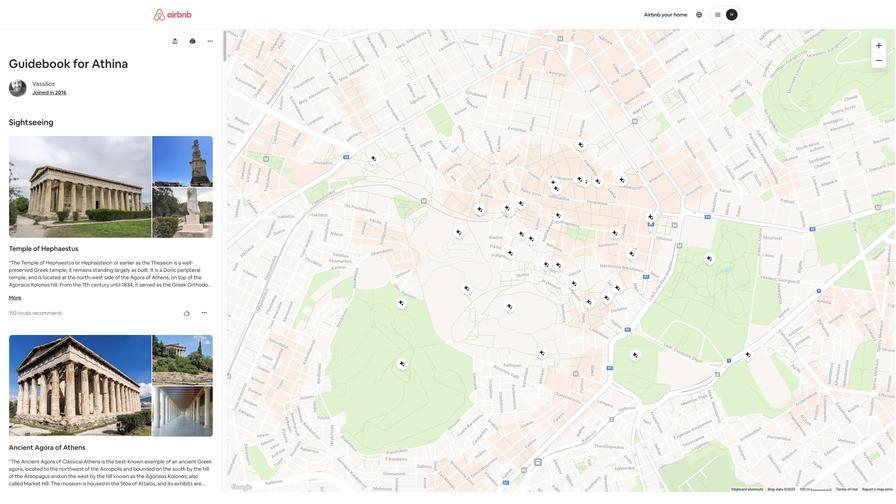 Task type: locate. For each thing, give the bounding box(es) containing it.
agora down "built."
[[130, 274, 145, 281]]

0 vertical spatial athens
[[63, 444, 85, 452]]

west up century
[[92, 274, 103, 281]]

its down kolonos,
[[168, 481, 173, 487]]

athens
[[63, 444, 85, 452], [84, 459, 100, 465]]

1 vertical spatial located
[[25, 466, 43, 473]]

0 horizontal spatial its
[[9, 296, 14, 303]]

acropolis
[[100, 466, 122, 473]]

of down saint
[[33, 296, 38, 303]]

1 horizontal spatial a
[[178, 260, 181, 266]]

the right hill.
[[51, 481, 60, 487]]

greek down top
[[172, 282, 187, 288]]

doric
[[164, 267, 176, 274]]

it up condition
[[135, 282, 138, 288]]

kolonos,
[[168, 473, 188, 480]]

terms
[[837, 488, 847, 492]]

saint
[[32, 289, 44, 296]]

temple
[[9, 245, 32, 253], [21, 260, 39, 266]]

and right attalos,
[[158, 481, 167, 487]]

agoraios inside the temple of hephaestus or hephaisteion or earlier as the theseion is a well- preserved greek temple; it remains standing largely as built. it is a doric peripteral temple, and is located at the north-west side of the agora of athens, on top of the agoraios kolonos hill. from the 7th century until 1834, it served as the greek orthodox church of saint george akamates. the building's condition has been maintained due to its history of varied use.
[[9, 282, 30, 288]]

agoraios
[[9, 282, 30, 288], [146, 473, 167, 480]]

0 horizontal spatial a
[[160, 267, 162, 274]]

greek
[[34, 267, 48, 274], [172, 282, 187, 288], [198, 459, 212, 465]]

athens up classical
[[63, 444, 85, 452]]

of down attalos,
[[142, 488, 147, 492]]

1 horizontal spatial west
[[92, 274, 103, 281]]

hill right south
[[203, 466, 209, 473]]

of up called
[[9, 473, 14, 480]]

until
[[110, 282, 121, 288]]

to right the "due"
[[208, 289, 213, 296]]

greek right ancient
[[198, 459, 212, 465]]

1 horizontal spatial to
[[208, 289, 213, 296]]

0 horizontal spatial by
[[90, 473, 96, 480]]

varied
[[39, 296, 54, 303]]

m
[[808, 488, 811, 492]]

west inside the temple of hephaestus or hephaisteion or earlier as the theseion is a well- preserved greek temple; it remains standing largely as built. it is a doric peripteral temple, and is located at the north-west side of the agora of athens, on top of the agoraios kolonos hill. from the 7th century until 1834, it served as the greek orthodox church of saint george akamates. the building's condition has been maintained due to its history of varied use.
[[92, 274, 103, 281]]

hill.
[[51, 282, 59, 288]]

1 horizontal spatial hill
[[203, 466, 209, 473]]

keyboard
[[732, 488, 748, 492]]

hill.
[[42, 481, 50, 487]]

built.
[[138, 267, 149, 274]]

or up remains
[[75, 260, 80, 266]]

1 vertical spatial hill
[[106, 473, 112, 480]]

0 vertical spatial located
[[43, 274, 61, 281]]

a left well-
[[178, 260, 181, 266]]

housed
[[87, 481, 105, 487]]

use.
[[55, 296, 64, 303]]

it
[[151, 267, 154, 274]]

northwest
[[59, 466, 84, 473]]

1 vertical spatial on
[[156, 466, 162, 473]]

locals
[[18, 310, 31, 317]]

hill
[[203, 466, 209, 473], [106, 473, 112, 480]]

and inside the temple of hephaestus or hephaisteion or earlier as the theseion is a well- preserved greek temple; it remains standing largely as built. it is a doric peripteral temple, and is located at the north-west side of the agora of athens, on top of the agoraios kolonos hill. from the 7th century until 1834, it served as the greek orthodox church of saint george akamates. the building's condition has been maintained due to its history of varied use.
[[28, 274, 37, 281]]

it right temple;
[[69, 267, 72, 274]]

1 vertical spatial agora
[[35, 444, 54, 452]]

bounded
[[133, 466, 155, 473]]

an
[[172, 459, 178, 465]]

keyboard shortcuts button
[[732, 487, 764, 492]]

the
[[11, 260, 20, 266], [90, 289, 99, 296], [11, 459, 20, 465], [51, 481, 60, 487], [107, 488, 116, 492]]

condition
[[124, 289, 146, 296]]

1 vertical spatial by
[[90, 473, 96, 480]]

airbnb your home
[[645, 11, 688, 18]]

2 horizontal spatial greek
[[198, 459, 212, 465]]

athens right classical
[[84, 459, 100, 465]]

1 vertical spatial agoraios
[[146, 473, 167, 480]]

0 horizontal spatial west
[[77, 473, 89, 480]]

hill down acropolis
[[106, 473, 112, 480]]

greek up kolonos
[[34, 267, 48, 274]]

on left top
[[171, 274, 177, 281]]

1 vertical spatial hephaestus
[[46, 260, 74, 266]]

athens inside the ancient agora of classical athens is the best-known example of an ancient greek agora, located to the northwest of the acropolis and bounded on the south by the hill of the areopagus and on the west by the hill known as the agoraios kolonos, also called market hill. the museum is housed in the stoa of attalos, and its exhibits are connected with the athenian democracy. the collection of the museum includes c
[[84, 459, 100, 465]]

0 vertical spatial in
[[50, 89, 54, 96]]

west inside the ancient agora of classical athens is the best-known example of an ancient greek agora, located to the northwest of the acropolis and bounded on the south by the hill of the areopagus and on the west by the hill known as the agoraios kolonos, also called market hill. the museum is housed in the stoa of attalos, and its exhibits are connected with the athenian democracy. the collection of the museum includes c
[[77, 473, 89, 480]]

as inside the ancient agora of classical athens is the best-known example of an ancient greek agora, located to the northwest of the acropolis and bounded on the south by the hill of the areopagus and on the west by the hill known as the agoraios kolonos, also called market hill. the museum is housed in the stoa of attalos, and its exhibits are connected with the athenian democracy. the collection of the museum includes c
[[130, 473, 135, 480]]

classical
[[62, 459, 83, 465]]

to
[[208, 289, 213, 296], [44, 466, 49, 473]]

greek inside the ancient agora of classical athens is the best-known example of an ancient greek agora, located to the northwest of the acropolis and bounded on the south by the hill of the areopagus and on the west by the hill known as the agoraios kolonos, also called market hill. the museum is housed in the stoa of attalos, and its exhibits are connected with the athenian democracy. the collection of the museum includes c
[[198, 459, 212, 465]]

0 vertical spatial hephaestus
[[41, 245, 78, 253]]

is up acropolis
[[102, 459, 105, 465]]

joined
[[32, 89, 49, 96]]

is
[[174, 260, 177, 266], [155, 267, 159, 274], [38, 274, 42, 281], [102, 459, 105, 465], [83, 481, 86, 487]]

on down example
[[156, 466, 162, 473]]

0 vertical spatial temple
[[9, 245, 32, 253]]

2 vertical spatial a
[[875, 488, 877, 492]]

0 vertical spatial its
[[9, 296, 14, 303]]

century
[[91, 282, 109, 288]]

2 horizontal spatial a
[[875, 488, 877, 492]]

0 horizontal spatial it
[[69, 267, 72, 274]]

0 horizontal spatial or
[[75, 260, 80, 266]]

athens,
[[152, 274, 170, 281]]

on inside the temple of hephaestus or hephaisteion or earlier as the theseion is a well- preserved greek temple; it remains standing largely as built. it is a doric peripteral temple, and is located at the north-west side of the agora of athens, on top of the agoraios kolonos hill. from the 7th century until 1834, it served as the greek orthodox church of saint george akamates. the building's condition has been maintained due to its history of varied use.
[[171, 274, 177, 281]]

ancient
[[179, 459, 197, 465]]

1 horizontal spatial in
[[106, 481, 110, 487]]

its inside the ancient agora of classical athens is the best-known example of an ancient greek agora, located to the northwest of the acropolis and bounded on the south by the hill of the areopagus and on the west by the hill known as the agoraios kolonos, also called market hill. the museum is housed in the stoa of attalos, and its exhibits are connected with the athenian democracy. the collection of the museum includes c
[[168, 481, 173, 487]]

0 vertical spatial greek
[[34, 267, 48, 274]]

0 horizontal spatial agoraios
[[9, 282, 30, 288]]

0 vertical spatial ancient
[[9, 444, 33, 452]]

shortcuts
[[749, 488, 764, 492]]

from
[[60, 282, 72, 288]]

hephaestus
[[41, 245, 78, 253], [46, 260, 74, 266]]

0 vertical spatial on
[[171, 274, 177, 281]]

0 vertical spatial it
[[69, 267, 72, 274]]

1 horizontal spatial it
[[135, 282, 138, 288]]

located
[[43, 274, 61, 281], [25, 466, 43, 473]]

it
[[69, 267, 72, 274], [135, 282, 138, 288]]

0 vertical spatial a
[[178, 260, 181, 266]]

0 vertical spatial agora
[[130, 274, 145, 281]]

a up the athens,
[[160, 267, 162, 274]]

by
[[187, 466, 193, 473], [90, 473, 96, 480]]

a
[[178, 260, 181, 266], [160, 267, 162, 274], [875, 488, 877, 492]]

ancient
[[9, 444, 33, 452], [21, 459, 40, 465]]

1 vertical spatial greek
[[172, 282, 187, 288]]

1 vertical spatial its
[[168, 481, 173, 487]]

1 vertical spatial to
[[44, 466, 49, 473]]

west down northwest
[[77, 473, 89, 480]]

by down ancient
[[187, 466, 193, 473]]

or up largely
[[114, 260, 119, 266]]

maintained
[[170, 289, 196, 296]]

in left 2016
[[50, 89, 54, 96]]

agora up areopagus
[[35, 444, 54, 452]]

1 vertical spatial ancient
[[21, 459, 40, 465]]

agora down ancient agora of athens
[[41, 459, 55, 465]]

george
[[45, 289, 63, 296]]

0 vertical spatial west
[[92, 274, 103, 281]]

more options, temple of hephaestus image
[[202, 310, 207, 316]]

0 horizontal spatial hill
[[106, 473, 112, 480]]

located up areopagus
[[25, 466, 43, 473]]

at
[[62, 274, 67, 281]]

known up bounded
[[128, 459, 144, 465]]

known up stoa at the left of the page
[[113, 473, 129, 480]]

0 vertical spatial museum
[[61, 481, 82, 487]]

known
[[128, 459, 144, 465], [113, 473, 129, 480]]

museum
[[61, 481, 82, 487], [157, 488, 177, 492]]

kolonos
[[31, 282, 50, 288]]

its down "church"
[[9, 296, 14, 303]]

vassilios image
[[9, 79, 26, 97], [9, 79, 26, 97]]

with
[[36, 488, 46, 492]]

joined in 2016 link
[[32, 89, 66, 96]]

0 vertical spatial agoraios
[[9, 282, 30, 288]]

2 vertical spatial agora
[[41, 459, 55, 465]]

of
[[33, 245, 40, 253], [40, 260, 45, 266], [115, 274, 120, 281], [146, 274, 151, 281], [188, 274, 193, 281], [26, 289, 31, 296], [33, 296, 38, 303], [55, 444, 62, 452], [56, 459, 61, 465], [166, 459, 171, 465], [85, 466, 90, 473], [9, 473, 14, 480], [132, 481, 137, 487], [848, 488, 852, 492], [142, 488, 147, 492]]

ancient agora of athens link
[[9, 444, 213, 453]]

1 vertical spatial museum
[[157, 488, 177, 492]]

1 horizontal spatial agoraios
[[146, 473, 167, 480]]

the up preserved
[[11, 260, 20, 266]]

and up kolonos
[[28, 274, 37, 281]]

0 horizontal spatial museum
[[61, 481, 82, 487]]

museum up "athenian"
[[61, 481, 82, 487]]

0 vertical spatial to
[[208, 289, 213, 296]]

as up stoa at the left of the page
[[130, 473, 135, 480]]

agoraios down temple,
[[9, 282, 30, 288]]

connected
[[9, 488, 35, 492]]

2 vertical spatial greek
[[198, 459, 212, 465]]

zoom in image
[[877, 43, 883, 48]]

been
[[157, 289, 169, 296]]

0 horizontal spatial in
[[50, 89, 54, 96]]

your
[[662, 11, 673, 18]]

or
[[75, 260, 80, 266], [114, 260, 119, 266]]

located up hill.
[[43, 274, 61, 281]]

a left map
[[875, 488, 877, 492]]

google image
[[230, 483, 254, 492]]

democracy.
[[79, 488, 106, 492]]

largely
[[115, 267, 130, 274]]

of right northwest
[[85, 466, 90, 473]]

2 vertical spatial on
[[61, 473, 67, 480]]

due
[[197, 289, 206, 296]]

share image
[[172, 38, 178, 44], [173, 39, 177, 44]]

is right it
[[155, 267, 159, 274]]

side
[[104, 274, 114, 281]]

museum down kolonos,
[[157, 488, 177, 492]]

1 horizontal spatial by
[[187, 466, 193, 473]]

agora
[[130, 274, 145, 281], [35, 444, 54, 452], [41, 459, 55, 465]]

1 horizontal spatial its
[[168, 481, 173, 487]]

as left "built."
[[131, 267, 137, 274]]

recommend
[[32, 310, 61, 317]]

zoom out image
[[877, 58, 883, 64]]

example
[[145, 459, 165, 465]]

1 vertical spatial temple
[[21, 260, 39, 266]]

1 vertical spatial it
[[135, 282, 138, 288]]

0 horizontal spatial to
[[44, 466, 49, 473]]

to up areopagus
[[44, 466, 49, 473]]

by up the housed
[[90, 473, 96, 480]]

on down northwest
[[61, 473, 67, 480]]

peripteral
[[177, 267, 201, 274]]

2 horizontal spatial on
[[171, 274, 177, 281]]

1 vertical spatial in
[[106, 481, 110, 487]]

1 vertical spatial west
[[77, 473, 89, 480]]

in right the housed
[[106, 481, 110, 487]]

1 horizontal spatial or
[[114, 260, 119, 266]]

attalos,
[[138, 481, 157, 487]]

0 horizontal spatial on
[[61, 473, 67, 480]]

0 vertical spatial by
[[187, 466, 193, 473]]

agoraios inside the ancient agora of classical athens is the best-known example of an ancient greek agora, located to the northwest of the acropolis and bounded on the south by the hill of the areopagus and on the west by the hill known as the agoraios kolonos, also called market hill. the museum is housed in the stoa of attalos, and its exhibits are connected with the athenian democracy. the collection of the museum includes c
[[146, 473, 167, 480]]

1 vertical spatial athens
[[84, 459, 100, 465]]

1 vertical spatial a
[[160, 267, 162, 274]]

temple inside temple of hephaestus link
[[9, 245, 32, 253]]

in
[[50, 89, 54, 96], [106, 481, 110, 487]]

agoraios up attalos,
[[146, 473, 167, 480]]



Task type: vqa. For each thing, say whether or not it's contained in the screenshot.
'Add phone number'
no



Task type: describe. For each thing, give the bounding box(es) containing it.
its inside the temple of hephaestus or hephaisteion or earlier as the theseion is a well- preserved greek temple; it remains standing largely as built. it is a doric peripteral temple, and is located at the north-west side of the agora of athens, on top of the agoraios kolonos hill. from the 7th century until 1834, it served as the greek orthodox church of saint george akamates. the building's condition has been maintained due to its history of varied use.
[[9, 296, 14, 303]]

100
[[800, 488, 807, 492]]

airbnb
[[645, 11, 661, 18]]

temple of hephaestus link
[[9, 245, 213, 253]]

use
[[853, 488, 859, 492]]

2 or from the left
[[114, 260, 119, 266]]

ancient inside the ancient agora of classical athens is the best-known example of an ancient greek agora, located to the northwest of the acropolis and bounded on the south by the hill of the areopagus and on the west by the hill known as the agoraios kolonos, also called market hill. the museum is housed in the stoa of attalos, and its exhibits are connected with the athenian democracy. the collection of the museum includes c
[[21, 459, 40, 465]]

of left "use"
[[848, 488, 852, 492]]

100 m button
[[798, 487, 835, 492]]

temple of hephaestus
[[9, 245, 78, 253]]

and down best-
[[123, 466, 132, 473]]

called
[[9, 481, 23, 487]]

of down "temple of hephaestus" at the left
[[40, 260, 45, 266]]

airbnb your home link
[[640, 7, 693, 22]]

0 vertical spatial known
[[128, 459, 144, 465]]

in inside the ancient agora of classical athens is the best-known example of an ancient greek agora, located to the northwest of the acropolis and bounded on the south by the hill of the areopagus and on the west by the hill known as the agoraios kolonos, also called market hill. the museum is housed in the stoa of attalos, and its exhibits are connected with the athenian democracy. the collection of the museum includes c
[[106, 481, 110, 487]]

to inside the ancient agora of classical athens is the best-known example of an ancient greek agora, located to the northwest of the acropolis and bounded on the south by the hill of the areopagus and on the west by the hill known as the agoraios kolonos, also called market hill. the museum is housed in the stoa of attalos, and its exhibits are connected with the athenian democracy. the collection of the museum includes c
[[44, 466, 49, 473]]

home
[[674, 11, 688, 18]]

standing
[[93, 267, 114, 274]]

1 horizontal spatial museum
[[157, 488, 177, 492]]

192 locals recommend
[[9, 310, 61, 317]]

of up northwest
[[55, 444, 62, 452]]

more
[[9, 295, 21, 301]]

of down peripteral
[[188, 274, 193, 281]]

report a map error link
[[863, 488, 894, 492]]

0 horizontal spatial greek
[[34, 267, 48, 274]]

map
[[878, 488, 885, 492]]

athina
[[92, 56, 128, 71]]

located inside the ancient agora of classical athens is the best-known example of an ancient greek agora, located to the northwest of the acropolis and bounded on the south by the hill of the areopagus and on the west by the hill known as the agoraios kolonos, also called market hill. the museum is housed in the stoa of attalos, and its exhibits are connected with the athenian democracy. the collection of the museum includes c
[[25, 466, 43, 473]]

terms of use link
[[837, 488, 859, 492]]

more button
[[6, 292, 24, 304]]

100 m
[[800, 488, 812, 492]]

also
[[189, 473, 198, 480]]

of up history
[[26, 289, 31, 296]]

print image
[[190, 38, 196, 44]]

of up kolonos
[[33, 245, 40, 253]]

of up served
[[146, 274, 151, 281]]

as up "built."
[[136, 260, 141, 266]]

vassilios
[[32, 80, 55, 88]]

is up kolonos
[[38, 274, 42, 281]]

profile element
[[457, 0, 742, 29]]

collection
[[118, 488, 141, 492]]

192
[[9, 310, 17, 317]]

of up collection
[[132, 481, 137, 487]]

the temple of hephaestus or hephaisteion or earlier as the theseion is a well- preserved greek temple; it remains standing largely as built. it is a doric peripteral temple, and is located at the north-west side of the agora of athens, on top of the agoraios kolonos hill. from the 7th century until 1834, it served as the greek orthodox church of saint george akamates. the building's condition has been maintained due to its history of varied use.
[[9, 260, 213, 303]]

temple,
[[9, 274, 27, 281]]

mark as helpful, temple of hephaestus image
[[184, 311, 190, 316]]

agora inside the temple of hephaestus or hephaisteion or earlier as the theseion is a well- preserved greek temple; it remains standing largely as built. it is a doric peripteral temple, and is located at the north-west side of the agora of athens, on top of the agoraios kolonos hill. from the 7th century until 1834, it served as the greek orthodox church of saint george akamates. the building's condition has been maintained due to its history of varied use.
[[130, 274, 145, 281]]

2016
[[55, 89, 66, 96]]

more options, undefined image
[[207, 38, 213, 44]]

served
[[139, 282, 156, 288]]

ancient agora of athens
[[9, 444, 85, 452]]

hephaestus inside the temple of hephaestus or hephaisteion or earlier as the theseion is a well- preserved greek temple; it remains standing largely as built. it is a doric peripteral temple, and is located at the north-west side of the agora of athens, on top of the agoraios kolonos hill. from the 7th century until 1834, it served as the greek orthodox church of saint george akamates. the building's condition has been maintained due to its history of varied use.
[[46, 260, 74, 266]]

1 vertical spatial known
[[113, 473, 129, 480]]

earlier
[[120, 260, 135, 266]]

the left collection
[[107, 488, 116, 492]]

of up until
[[115, 274, 120, 281]]

map region
[[215, 0, 896, 492]]

orthodox
[[188, 282, 211, 288]]

1 or from the left
[[75, 260, 80, 266]]

map data ©2023
[[769, 488, 796, 492]]

includes
[[179, 488, 198, 492]]

data
[[777, 488, 784, 492]]

top
[[178, 274, 187, 281]]

in inside vassilios joined in 2016
[[50, 89, 54, 96]]

1 horizontal spatial on
[[156, 466, 162, 473]]

located inside the temple of hephaestus or hephaisteion or earlier as the theseion is a well- preserved greek temple; it remains standing largely as built. it is a doric peripteral temple, and is located at the north-west side of the agora of athens, on top of the agoraios kolonos hill. from the 7th century until 1834, it served as the greek orthodox church of saint george akamates. the building's condition has been maintained due to its history of varied use.
[[43, 274, 61, 281]]

1834,
[[122, 282, 134, 288]]

temple inside the temple of hephaestus or hephaisteion or earlier as the theseion is a well- preserved greek temple; it remains standing largely as built. it is a doric peripteral temple, and is located at the north-west side of the agora of athens, on top of the agoraios kolonos hill. from the 7th century until 1834, it served as the greek orthodox church of saint george akamates. the building's condition has been maintained due to its history of varied use.
[[21, 260, 39, 266]]

hephaisteion
[[81, 260, 113, 266]]

exhibits
[[174, 481, 193, 487]]

and down northwest
[[51, 473, 60, 480]]

the up agora,
[[11, 459, 20, 465]]

sightseeing
[[9, 117, 53, 127]]

preserved
[[9, 267, 33, 274]]

well-
[[182, 260, 193, 266]]

has
[[147, 289, 155, 296]]

are
[[194, 481, 202, 487]]

temple;
[[50, 267, 68, 274]]

of left classical
[[56, 459, 61, 465]]

of left an
[[166, 459, 171, 465]]

remains
[[73, 267, 92, 274]]

error
[[886, 488, 894, 492]]

report
[[863, 488, 874, 492]]

is up the democracy.
[[83, 481, 86, 487]]

akamates.
[[64, 289, 89, 296]]

market
[[24, 481, 41, 487]]

report a map error
[[863, 488, 894, 492]]

north-
[[77, 274, 92, 281]]

areopagus
[[24, 473, 50, 480]]

athenian
[[56, 488, 78, 492]]

history
[[16, 296, 32, 303]]

7th
[[82, 282, 90, 288]]

church
[[9, 289, 25, 296]]

the down century
[[90, 289, 99, 296]]

1 horizontal spatial greek
[[172, 282, 187, 288]]

theseion
[[151, 260, 173, 266]]

agora inside the ancient agora of classical athens is the best-known example of an ancient greek agora, located to the northwest of the acropolis and bounded on the south by the hill of the areopagus and on the west by the hill known as the agoraios kolonos, also called market hill. the museum is housed in the stoa of attalos, and its exhibits are connected with the athenian democracy. the collection of the museum includes c
[[41, 459, 55, 465]]

guidebook
[[9, 56, 71, 71]]

guidebook for athina
[[9, 56, 128, 71]]

building's
[[101, 289, 123, 296]]

©2023
[[785, 488, 796, 492]]

stoa
[[120, 481, 131, 487]]

0 vertical spatial hill
[[203, 466, 209, 473]]

map
[[769, 488, 776, 492]]

terms of use
[[837, 488, 859, 492]]

for
[[73, 56, 89, 71]]

the ancient agora of classical athens is the best-known example of an ancient greek agora, located to the northwest of the acropolis and bounded on the south by the hill of the areopagus and on the west by the hill known as the agoraios kolonos, also called market hill. the museum is housed in the stoa of attalos, and its exhibits are connected with the athenian democracy. the collection of the museum includes c
[[9, 459, 212, 492]]

to inside the temple of hephaestus or hephaisteion or earlier as the theseion is a well- preserved greek temple; it remains standing largely as built. it is a doric peripteral temple, and is located at the north-west side of the agora of athens, on top of the agoraios kolonos hill. from the 7th century until 1834, it served as the greek orthodox church of saint george akamates. the building's condition has been maintained due to its history of varied use.
[[208, 289, 213, 296]]

south
[[172, 466, 186, 473]]

as down the athens,
[[157, 282, 162, 288]]

agora,
[[9, 466, 24, 473]]

is up doric
[[174, 260, 177, 266]]



